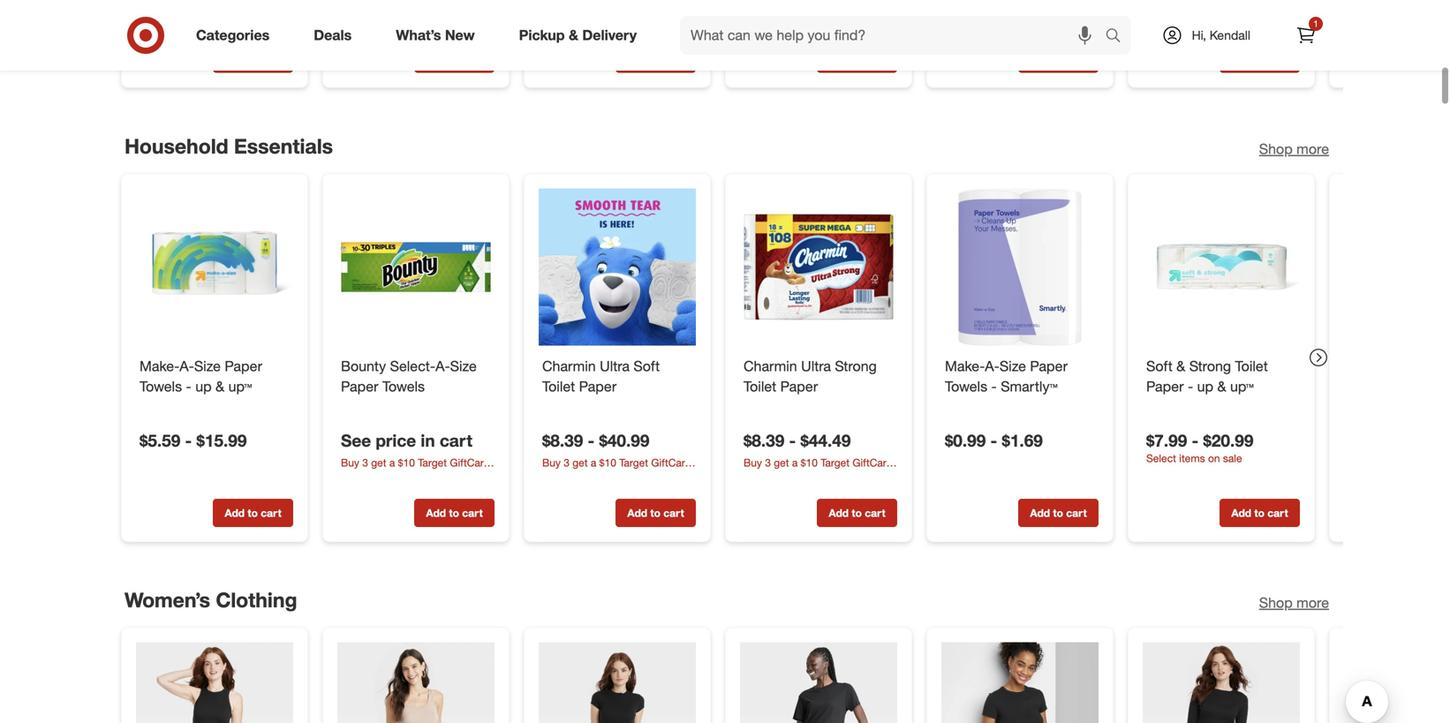 Task type: vqa. For each thing, say whether or not it's contained in the screenshot.
Women's Slim Fit Ribbed High Neck Tank Top - A New Day™ image
yes



Task type: describe. For each thing, give the bounding box(es) containing it.
women's
[[125, 588, 210, 613]]

a- for $5.59
[[180, 358, 194, 375]]

to for make-a-size paper towels - smartly™
[[1053, 506, 1064, 520]]

select-
[[390, 358, 436, 375]]

see price in cart
[[341, 430, 473, 451]]

- left the $1.69
[[991, 430, 998, 451]]

strong for $7.99 - $20.99
[[1190, 358, 1232, 375]]

add to cart for make-a-size paper towels - up & up™
[[225, 506, 282, 520]]

$8.39 for $8.39 - $44.49
[[744, 430, 785, 451]]

$0.99
[[945, 430, 986, 451]]

strong for $8.39 - $44.49
[[835, 358, 877, 375]]

make- for $5.59 - $15.99
[[140, 358, 180, 375]]

towels for $0.99
[[945, 378, 988, 395]]

size for $5.59
[[194, 358, 221, 375]]

$1.69
[[1002, 430, 1043, 451]]

- inside make-a-size paper towels - up & up™
[[186, 378, 191, 395]]

& inside make-a-size paper towels - up & up™
[[216, 378, 224, 395]]

up for strong
[[1198, 378, 1214, 395]]

pickup & delivery link
[[504, 16, 659, 55]]

shop more for women's clothing
[[1260, 595, 1329, 612]]

essentials
[[234, 134, 333, 159]]

- inside $7.99 - $20.99 select items on sale
[[1192, 430, 1199, 451]]

$8.39 - $40.99
[[542, 430, 650, 451]]

towels inside bounty select-a-size paper towels
[[382, 378, 425, 395]]

paper inside make-a-size paper towels - smartly™
[[1030, 358, 1068, 375]]

a- inside bounty select-a-size paper towels
[[436, 358, 450, 375]]

add to cart button for bounty select-a-size paper towels
[[414, 499, 495, 527]]

toilet for $8.39 - $40.99
[[542, 378, 575, 395]]

add to cart button for make-a-size paper towels - smartly™
[[1019, 499, 1099, 527]]

shop more button for women's clothing
[[1260, 593, 1329, 613]]

bounty
[[341, 358, 386, 375]]

make-a-size paper towels - smartly™
[[945, 358, 1068, 395]]

select
[[1147, 451, 1177, 465]]

add to cart for make-a-size paper towels - smartly™
[[1030, 506, 1087, 520]]

hi,
[[1192, 27, 1207, 43]]

$7.99 - $20.99 select items on sale
[[1147, 430, 1254, 465]]

charmin for $8.39 - $44.49
[[744, 358, 797, 375]]

add for charmin ultra strong toilet paper
[[829, 506, 849, 520]]

on
[[1208, 451, 1220, 465]]

price
[[376, 430, 416, 451]]

to for make-a-size paper towels - up & up™
[[248, 506, 258, 520]]

smartly™
[[1001, 378, 1058, 395]]

& up $20.99 at right
[[1218, 378, 1227, 395]]

soft & strong toilet paper - up & up™ link
[[1147, 356, 1297, 397]]

- inside soft & strong toilet paper - up & up™
[[1188, 378, 1194, 395]]

charmin ultra strong toilet paper link
[[744, 356, 894, 397]]

paper for see price in cart
[[341, 378, 379, 395]]

ultra for $44.49
[[801, 358, 831, 375]]

what's new
[[396, 27, 475, 44]]

what's new link
[[381, 16, 497, 55]]

& up $7.99
[[1177, 358, 1186, 375]]

to for charmin ultra soft toilet paper
[[651, 506, 661, 520]]

kendall
[[1210, 27, 1251, 43]]

charmin for $8.39 - $40.99
[[542, 358, 596, 375]]

- right $5.59
[[185, 430, 192, 451]]

add for bounty select-a-size paper towels
[[426, 506, 446, 520]]

charmin ultra soft toilet paper link
[[542, 356, 693, 397]]

toilet for $8.39 - $44.49
[[744, 378, 777, 395]]

in
[[421, 430, 435, 451]]

to for soft & strong toilet paper - up & up™
[[1255, 506, 1265, 520]]

$0.99 - $1.69
[[945, 430, 1043, 451]]

up for size
[[195, 378, 212, 395]]



Task type: locate. For each thing, give the bounding box(es) containing it.
make- up $5.59
[[140, 358, 180, 375]]

- up $7.99 - $20.99 select items on sale
[[1188, 378, 1194, 395]]

pickup
[[519, 27, 565, 44]]

ultra for $40.99
[[600, 358, 630, 375]]

$8.39 for $8.39 - $40.99
[[542, 430, 583, 451]]

soft up $40.99
[[634, 358, 660, 375]]

3 towels from the left
[[945, 378, 988, 395]]

toilet inside soft & strong toilet paper - up & up™
[[1235, 358, 1268, 375]]

1 shop from the top
[[1260, 140, 1293, 158]]

size inside make-a-size paper towels - smartly™
[[1000, 358, 1026, 375]]

3 a- from the left
[[985, 358, 1000, 375]]

$8.39 left $44.49
[[744, 430, 785, 451]]

to for charmin ultra strong toilet paper
[[852, 506, 862, 520]]

towels inside make-a-size paper towels - smartly™
[[945, 378, 988, 395]]

1 horizontal spatial $8.39
[[744, 430, 785, 451]]

0 horizontal spatial soft
[[634, 358, 660, 375]]

charmin
[[542, 358, 596, 375], [744, 358, 797, 375]]

categories link
[[181, 16, 292, 55]]

make-a-size paper towels - up & up™ link
[[140, 356, 290, 397]]

see
[[341, 430, 371, 451]]

towels up the $0.99 at the bottom right
[[945, 378, 988, 395]]

hi, kendall
[[1192, 27, 1251, 43]]

2 towels from the left
[[382, 378, 425, 395]]

add to cart
[[627, 52, 684, 65], [829, 52, 886, 65], [1030, 52, 1087, 65], [225, 506, 282, 520], [426, 506, 483, 520], [627, 506, 684, 520], [829, 506, 886, 520], [1030, 506, 1087, 520], [1232, 506, 1289, 520]]

2 soft from the left
[[1147, 358, 1173, 375]]

1 horizontal spatial a-
[[436, 358, 450, 375]]

2 charmin from the left
[[744, 358, 797, 375]]

to
[[651, 52, 661, 65], [852, 52, 862, 65], [1053, 52, 1064, 65], [248, 506, 258, 520], [449, 506, 459, 520], [651, 506, 661, 520], [852, 506, 862, 520], [1053, 506, 1064, 520], [1255, 506, 1265, 520]]

paper inside charmin ultra strong toilet paper
[[781, 378, 818, 395]]

up™ up $15.99 at the bottom left
[[228, 378, 252, 395]]

women's slim fit tank top - a new day™ image
[[337, 643, 495, 723], [337, 643, 495, 723]]

ultra inside charmin ultra strong toilet paper
[[801, 358, 831, 375]]

what's
[[396, 27, 441, 44]]

a- inside make-a-size paper towels - up & up™
[[180, 358, 194, 375]]

1 strong from the left
[[835, 358, 877, 375]]

2 more from the top
[[1297, 595, 1329, 612]]

1 up from the left
[[195, 378, 212, 395]]

1 $8.39 from the left
[[542, 430, 583, 451]]

ultra inside charmin ultra soft toilet paper
[[600, 358, 630, 375]]

0 horizontal spatial size
[[194, 358, 221, 375]]

cart
[[664, 52, 684, 65], [865, 52, 886, 65], [1066, 52, 1087, 65], [440, 430, 473, 451], [261, 506, 282, 520], [462, 506, 483, 520], [664, 506, 684, 520], [865, 506, 886, 520], [1066, 506, 1087, 520], [1268, 506, 1289, 520]]

$5.59
[[140, 430, 180, 451]]

1 up™ from the left
[[228, 378, 252, 395]]

paper for $7.99 - $20.99
[[1147, 378, 1184, 395]]

- left $44.49
[[789, 430, 796, 451]]

add to cart for soft & strong toilet paper - up & up™
[[1232, 506, 1289, 520]]

charmin ultra soft toilet paper
[[542, 358, 660, 395]]

up™ up $20.99 at right
[[1231, 378, 1254, 395]]

charmin up $8.39 - $40.99
[[542, 358, 596, 375]]

add
[[627, 52, 648, 65], [829, 52, 849, 65], [1030, 52, 1050, 65], [225, 506, 245, 520], [426, 506, 446, 520], [627, 506, 648, 520], [829, 506, 849, 520], [1030, 506, 1050, 520], [1232, 506, 1252, 520]]

1 towels from the left
[[140, 378, 182, 395]]

paper for $8.39 - $44.49
[[781, 378, 818, 395]]

0 horizontal spatial ultra
[[600, 358, 630, 375]]

women's short sleeve t-shirt - wild fable™ image
[[942, 643, 1099, 723], [942, 643, 1099, 723]]

paper for $8.39 - $40.99
[[579, 378, 617, 395]]

2 make- from the left
[[945, 358, 985, 375]]

add for charmin ultra soft toilet paper
[[627, 506, 648, 520]]

up™ inside soft & strong toilet paper - up & up™
[[1231, 378, 1254, 395]]

0 vertical spatial shop more button
[[1260, 139, 1329, 159]]

charmin inside charmin ultra strong toilet paper
[[744, 358, 797, 375]]

toilet up $8.39 - $40.99
[[542, 378, 575, 395]]

$8.39
[[542, 430, 583, 451], [744, 430, 785, 451]]

up™ for toilet
[[1231, 378, 1254, 395]]

strong
[[835, 358, 877, 375], [1190, 358, 1232, 375]]

towels
[[140, 378, 182, 395], [382, 378, 425, 395], [945, 378, 988, 395]]

- left smartly™
[[992, 378, 997, 395]]

2 $8.39 from the left
[[744, 430, 785, 451]]

pickup & delivery
[[519, 27, 637, 44]]

a- up $5.59 - $15.99
[[180, 358, 194, 375]]

shop more
[[1260, 140, 1329, 158], [1260, 595, 1329, 612]]

soft inside charmin ultra soft toilet paper
[[634, 358, 660, 375]]

paper inside make-a-size paper towels - up & up™
[[225, 358, 262, 375]]

size up smartly™
[[1000, 358, 1026, 375]]

What can we help you find? suggestions appear below search field
[[680, 16, 1110, 55]]

1 horizontal spatial charmin
[[744, 358, 797, 375]]

$44.49
[[801, 430, 851, 451]]

- inside make-a-size paper towels - smartly™
[[992, 378, 997, 395]]

charmin ultra soft toilet paper image
[[539, 188, 696, 346], [539, 188, 696, 346]]

paper up $7.99
[[1147, 378, 1184, 395]]

$40.99
[[599, 430, 650, 451]]

- left $40.99
[[588, 430, 595, 451]]

paper
[[225, 358, 262, 375], [1030, 358, 1068, 375], [341, 378, 379, 395], [579, 378, 617, 395], [781, 378, 818, 395], [1147, 378, 1184, 395]]

size right select-
[[450, 358, 477, 375]]

shop more for household essentials
[[1260, 140, 1329, 158]]

0 horizontal spatial towels
[[140, 378, 182, 395]]

up up $20.99 at right
[[1198, 378, 1214, 395]]

add to cart for charmin ultra strong toilet paper
[[829, 506, 886, 520]]

make-a-size paper towels - smartly™ link
[[945, 356, 1095, 397]]

& up $15.99 at the bottom left
[[216, 378, 224, 395]]

a-
[[180, 358, 194, 375], [436, 358, 450, 375], [985, 358, 1000, 375]]

up
[[195, 378, 212, 395], [1198, 378, 1214, 395]]

1 soft from the left
[[634, 358, 660, 375]]

1 vertical spatial shop more
[[1260, 595, 1329, 612]]

paper up $8.39 - $40.99
[[579, 378, 617, 395]]

search button
[[1098, 16, 1140, 58]]

up™
[[228, 378, 252, 395], [1231, 378, 1254, 395]]

make-a-size paper towels - up & up™
[[140, 358, 262, 395]]

up™ for paper
[[228, 378, 252, 395]]

soft up $7.99
[[1147, 358, 1173, 375]]

strong up $44.49
[[835, 358, 877, 375]]

1 horizontal spatial ultra
[[801, 358, 831, 375]]

size inside make-a-size paper towels - up & up™
[[194, 358, 221, 375]]

shop more button
[[1260, 139, 1329, 159], [1260, 593, 1329, 613]]

soft inside soft & strong toilet paper - up & up™
[[1147, 358, 1173, 375]]

women's short sleeve slim fit ribbed t-shirt - a new day™ image
[[539, 643, 696, 723], [539, 643, 696, 723]]

paper inside bounty select-a-size paper towels
[[341, 378, 379, 395]]

$20.99
[[1204, 430, 1254, 451]]

2 shop more from the top
[[1260, 595, 1329, 612]]

1 more from the top
[[1297, 140, 1329, 158]]

women's long sleeve slim fit crewneck t-shirt - a new day™ image
[[1143, 643, 1300, 723], [1143, 643, 1300, 723]]

towels for $5.59
[[140, 378, 182, 395]]

2 horizontal spatial size
[[1000, 358, 1026, 375]]

household essentials
[[125, 134, 333, 159]]

charmin up '$8.39 - $44.49'
[[744, 358, 797, 375]]

1 charmin from the left
[[542, 358, 596, 375]]

0 horizontal spatial toilet
[[542, 378, 575, 395]]

toilet up '$8.39 - $44.49'
[[744, 378, 777, 395]]

deals
[[314, 27, 352, 44]]

0 horizontal spatial charmin
[[542, 358, 596, 375]]

size up $15.99 at the bottom left
[[194, 358, 221, 375]]

make- up the $0.99 at the bottom right
[[945, 358, 985, 375]]

add to cart for charmin ultra soft toilet paper
[[627, 506, 684, 520]]

more for women's clothing
[[1297, 595, 1329, 612]]

search
[[1098, 28, 1140, 46]]

0 horizontal spatial up™
[[228, 378, 252, 395]]

ultra up $44.49
[[801, 358, 831, 375]]

$7.99
[[1147, 430, 1188, 451]]

make- for $0.99 - $1.69
[[945, 358, 985, 375]]

1 vertical spatial shop more button
[[1260, 593, 1329, 613]]

1 horizontal spatial make-
[[945, 358, 985, 375]]

- up $5.59 - $15.99
[[186, 378, 191, 395]]

add to cart button for soft & strong toilet paper - up & up™
[[1220, 499, 1300, 527]]

to for bounty select-a-size paper towels
[[449, 506, 459, 520]]

2 horizontal spatial towels
[[945, 378, 988, 395]]

a- for $0.99
[[985, 358, 1000, 375]]

items
[[1180, 451, 1205, 465]]

bounty select-a-size paper towels link
[[341, 356, 491, 397]]

women's slim fit ribbed high neck tank top - a new day™ image
[[136, 643, 293, 723], [136, 643, 293, 723]]

& right pickup
[[569, 27, 579, 44]]

shop for women's clothing
[[1260, 595, 1293, 612]]

towels inside make-a-size paper towels - up & up™
[[140, 378, 182, 395]]

ultra up $40.99
[[600, 358, 630, 375]]

make-
[[140, 358, 180, 375], [945, 358, 985, 375]]

1 shop more button from the top
[[1260, 139, 1329, 159]]

size inside bounty select-a-size paper towels
[[450, 358, 477, 375]]

towels up $5.59
[[140, 378, 182, 395]]

toilet inside charmin ultra soft toilet paper
[[542, 378, 575, 395]]

toilet for $7.99 - $20.99
[[1235, 358, 1268, 375]]

1 make- from the left
[[140, 358, 180, 375]]

toilet
[[1235, 358, 1268, 375], [542, 378, 575, 395], [744, 378, 777, 395]]

paper inside soft & strong toilet paper - up & up™
[[1147, 378, 1184, 395]]

up up $5.59 - $15.99
[[195, 378, 212, 395]]

1 size from the left
[[194, 358, 221, 375]]

- up items
[[1192, 430, 1199, 451]]

1 horizontal spatial towels
[[382, 378, 425, 395]]

make-a-size paper towels - smartly™ image
[[942, 188, 1099, 346], [942, 188, 1099, 346]]

2 shop more button from the top
[[1260, 593, 1329, 613]]

bounty select-a-size paper towels
[[341, 358, 477, 395]]

size
[[194, 358, 221, 375], [450, 358, 477, 375], [1000, 358, 1026, 375]]

0 horizontal spatial up
[[195, 378, 212, 395]]

charmin ultra strong toilet paper
[[744, 358, 877, 395]]

&
[[569, 27, 579, 44], [1177, 358, 1186, 375], [216, 378, 224, 395], [1218, 378, 1227, 395]]

1 horizontal spatial up™
[[1231, 378, 1254, 395]]

paper down bounty
[[341, 378, 379, 395]]

delivery
[[583, 27, 637, 44]]

shop more button for household essentials
[[1260, 139, 1329, 159]]

add to cart for bounty select-a-size paper towels
[[426, 506, 483, 520]]

add for make-a-size paper towels - up & up™
[[225, 506, 245, 520]]

soft & strong toilet paper - up & up™ image
[[1143, 188, 1300, 346], [1143, 188, 1300, 346]]

a- inside make-a-size paper towels - smartly™
[[985, 358, 1000, 375]]

2 shop from the top
[[1260, 595, 1293, 612]]

make-a-size paper towels - up & up™ image
[[136, 188, 293, 346], [136, 188, 293, 346]]

paper up '$8.39 - $44.49'
[[781, 378, 818, 395]]

1 horizontal spatial up
[[1198, 378, 1214, 395]]

3 size from the left
[[1000, 358, 1026, 375]]

up inside make-a-size paper towels - up & up™
[[195, 378, 212, 395]]

charmin inside charmin ultra soft toilet paper
[[542, 358, 596, 375]]

1 horizontal spatial soft
[[1147, 358, 1173, 375]]

0 horizontal spatial $8.39
[[542, 430, 583, 451]]

strong up $20.99 at right
[[1190, 358, 1232, 375]]

up inside soft & strong toilet paper - up & up™
[[1198, 378, 1214, 395]]

2 strong from the left
[[1190, 358, 1232, 375]]

1 horizontal spatial size
[[450, 358, 477, 375]]

2 up from the left
[[1198, 378, 1214, 395]]

strong inside soft & strong toilet paper - up & up™
[[1190, 358, 1232, 375]]

-
[[186, 378, 191, 395], [992, 378, 997, 395], [1188, 378, 1194, 395], [185, 430, 192, 451], [588, 430, 595, 451], [789, 430, 796, 451], [991, 430, 998, 451], [1192, 430, 1199, 451]]

household
[[125, 134, 228, 159]]

add for soft & strong toilet paper - up & up™
[[1232, 506, 1252, 520]]

paper up $15.99 at the bottom left
[[225, 358, 262, 375]]

make- inside make-a-size paper towels - up & up™
[[140, 358, 180, 375]]

0 horizontal spatial a-
[[180, 358, 194, 375]]

up™ inside make-a-size paper towels - up & up™
[[228, 378, 252, 395]]

1 ultra from the left
[[600, 358, 630, 375]]

add for make-a-size paper towels - smartly™
[[1030, 506, 1050, 520]]

0 vertical spatial shop
[[1260, 140, 1293, 158]]

towels down select-
[[382, 378, 425, 395]]

categories
[[196, 27, 270, 44]]

clothing
[[216, 588, 297, 613]]

toilet inside charmin ultra strong toilet paper
[[744, 378, 777, 395]]

a- up $0.99 - $1.69
[[985, 358, 1000, 375]]

add to cart button for charmin ultra soft toilet paper
[[616, 499, 696, 527]]

0 vertical spatial shop more
[[1260, 140, 1329, 158]]

women's clothing
[[125, 588, 297, 613]]

toilet up $20.99 at right
[[1235, 358, 1268, 375]]

a- right bounty
[[436, 358, 450, 375]]

soft & strong toilet paper - up & up™
[[1147, 358, 1268, 395]]

new
[[445, 27, 475, 44]]

1 shop more from the top
[[1260, 140, 1329, 158]]

shop for household essentials
[[1260, 140, 1293, 158]]

2 horizontal spatial a-
[[985, 358, 1000, 375]]

women's short sleeve t-shirt - a new day™ image
[[740, 643, 898, 723], [740, 643, 898, 723]]

add to cart button for make-a-size paper towels - up & up™
[[213, 499, 293, 527]]

1 a- from the left
[[180, 358, 194, 375]]

$8.39 - $44.49
[[744, 430, 851, 451]]

charmin ultra strong toilet paper image
[[740, 188, 898, 346], [740, 188, 898, 346]]

1 link
[[1287, 16, 1326, 55]]

ultra
[[600, 358, 630, 375], [801, 358, 831, 375]]

$15.99
[[197, 430, 247, 451]]

sale
[[1223, 451, 1243, 465]]

0 horizontal spatial make-
[[140, 358, 180, 375]]

add to cart button for charmin ultra strong toilet paper
[[817, 499, 898, 527]]

add to cart button
[[616, 45, 696, 73], [817, 45, 898, 73], [1019, 45, 1099, 73], [213, 499, 293, 527], [414, 499, 495, 527], [616, 499, 696, 527], [817, 499, 898, 527], [1019, 499, 1099, 527], [1220, 499, 1300, 527]]

size for $0.99
[[1000, 358, 1026, 375]]

soft
[[634, 358, 660, 375], [1147, 358, 1173, 375]]

shop
[[1260, 140, 1293, 158], [1260, 595, 1293, 612]]

2 a- from the left
[[436, 358, 450, 375]]

1 horizontal spatial toilet
[[744, 378, 777, 395]]

bounty select-a-size paper towels image
[[337, 188, 495, 346], [337, 188, 495, 346]]

more
[[1297, 140, 1329, 158], [1297, 595, 1329, 612]]

2 size from the left
[[450, 358, 477, 375]]

0 vertical spatial more
[[1297, 140, 1329, 158]]

$5.59 - $15.99
[[140, 430, 247, 451]]

paper inside charmin ultra soft toilet paper
[[579, 378, 617, 395]]

0 horizontal spatial strong
[[835, 358, 877, 375]]

1 horizontal spatial strong
[[1190, 358, 1232, 375]]

1 vertical spatial more
[[1297, 595, 1329, 612]]

2 horizontal spatial toilet
[[1235, 358, 1268, 375]]

2 up™ from the left
[[1231, 378, 1254, 395]]

deals link
[[299, 16, 374, 55]]

paper up smartly™
[[1030, 358, 1068, 375]]

2 ultra from the left
[[801, 358, 831, 375]]

make- inside make-a-size paper towels - smartly™
[[945, 358, 985, 375]]

$8.39 left $40.99
[[542, 430, 583, 451]]

more for household essentials
[[1297, 140, 1329, 158]]

1 vertical spatial shop
[[1260, 595, 1293, 612]]

1
[[1314, 18, 1319, 29]]

strong inside charmin ultra strong toilet paper
[[835, 358, 877, 375]]



